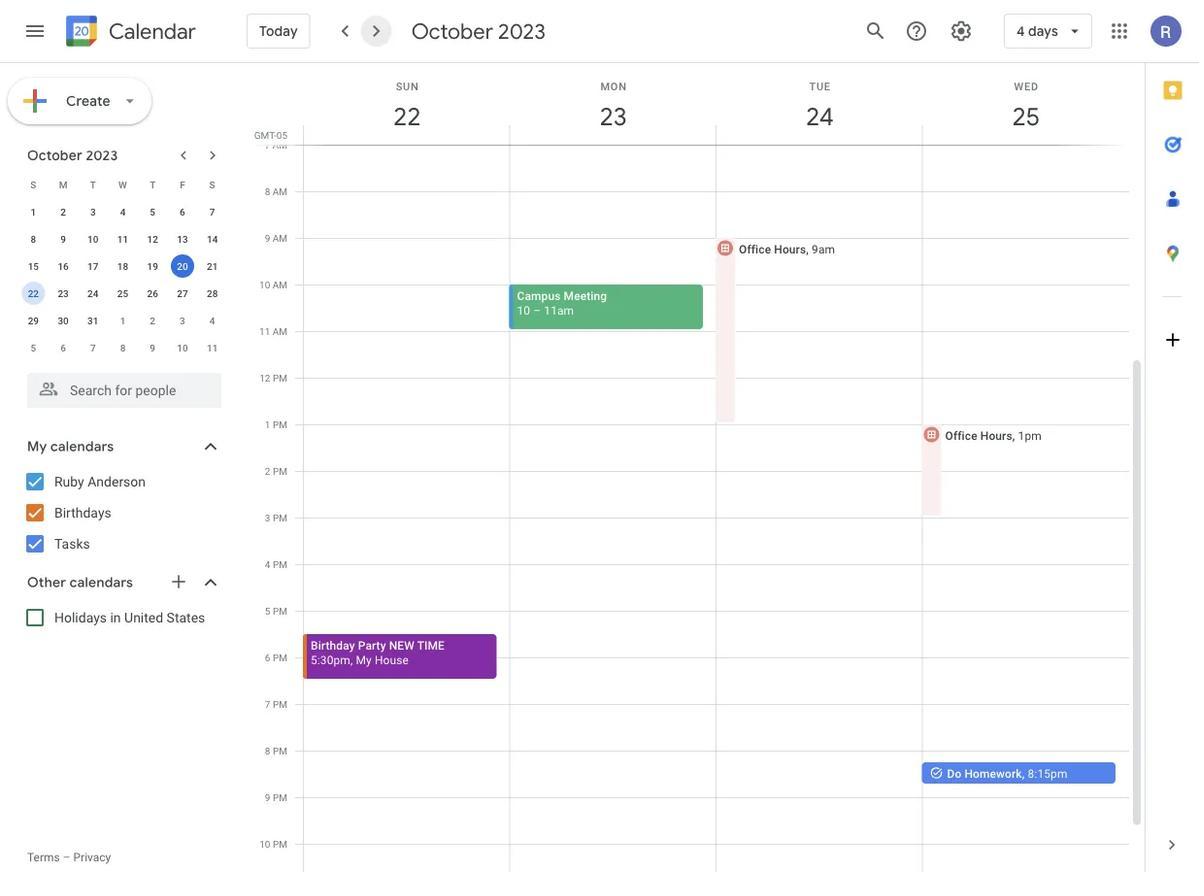 Task type: locate. For each thing, give the bounding box(es) containing it.
pm
[[273, 372, 287, 384], [273, 419, 287, 430], [273, 465, 287, 477], [273, 512, 287, 523], [273, 558, 287, 570], [273, 605, 287, 617], [273, 652, 287, 663], [273, 698, 287, 710], [273, 745, 287, 756], [273, 791, 287, 803], [273, 838, 287, 850]]

hours left 1pm
[[981, 429, 1013, 442]]

1 horizontal spatial 25
[[1011, 101, 1039, 133]]

row down 18 element
[[18, 280, 227, 307]]

7
[[265, 139, 270, 151], [210, 206, 215, 218], [90, 342, 96, 353], [265, 698, 270, 710]]

pm down 9 pm
[[273, 838, 287, 850]]

7 inside 'element'
[[90, 342, 96, 353]]

my calendars button
[[4, 431, 241, 462]]

– right terms link
[[63, 851, 70, 864]]

pm up "4 pm" at the left bottom of the page
[[273, 512, 287, 523]]

1 vertical spatial 5
[[31, 342, 36, 353]]

24 down the tue
[[805, 101, 832, 133]]

4 for 4 days
[[1017, 22, 1025, 40]]

10 element
[[81, 227, 105, 251]]

tasks
[[54, 536, 90, 552]]

22 column header
[[303, 63, 510, 145]]

wed 25
[[1011, 80, 1039, 133]]

2
[[60, 206, 66, 218], [150, 315, 155, 326], [265, 465, 270, 477]]

pm for 8 pm
[[273, 745, 287, 756]]

do homework , 8:15pm
[[947, 767, 1068, 780]]

s left m at the top left of the page
[[30, 179, 36, 190]]

6 down f
[[180, 206, 185, 218]]

row down w
[[18, 198, 227, 225]]

grid
[[249, 63, 1145, 872]]

10 for 10 pm
[[260, 838, 270, 850]]

0 vertical spatial 6
[[180, 206, 185, 218]]

29
[[28, 315, 39, 326]]

4 up '5 pm'
[[265, 558, 270, 570]]

am up 12 pm
[[273, 325, 287, 337]]

0 vertical spatial calendars
[[50, 438, 114, 455]]

1 horizontal spatial 24
[[805, 101, 832, 133]]

october 2023 up the sun
[[411, 17, 546, 45]]

pm up 9 pm
[[273, 745, 287, 756]]

4 up november 11 'element'
[[210, 315, 215, 326]]

1 down 12 pm
[[265, 419, 270, 430]]

4 am from the top
[[273, 279, 287, 290]]

12 for 12 pm
[[260, 372, 270, 384]]

office hours , 1pm
[[945, 429, 1042, 442]]

3 pm from the top
[[273, 465, 287, 477]]

0 horizontal spatial 2023
[[86, 147, 118, 164]]

calendars up ruby
[[50, 438, 114, 455]]

pm for 3 pm
[[273, 512, 287, 523]]

0 vertical spatial 2
[[60, 206, 66, 218]]

3 inside november 3 element
[[180, 315, 185, 326]]

1 horizontal spatial –
[[533, 303, 541, 317]]

november 7 element
[[81, 336, 105, 359]]

8:15pm
[[1028, 767, 1068, 780]]

party
[[358, 638, 386, 652]]

11 element
[[111, 227, 134, 251]]

1 vertical spatial 1
[[120, 315, 126, 326]]

8 pm from the top
[[273, 698, 287, 710]]

23 up the '30' on the left of the page
[[58, 287, 69, 299]]

2 horizontal spatial 5
[[265, 605, 270, 617]]

0 vertical spatial 5
[[150, 206, 155, 218]]

0 vertical spatial 12
[[147, 233, 158, 245]]

5 up the 12 element
[[150, 206, 155, 218]]

5
[[150, 206, 155, 218], [31, 342, 36, 353], [265, 605, 270, 617]]

pm down 8 pm
[[273, 791, 287, 803]]

, for do homework , 8:15pm
[[1022, 767, 1025, 780]]

– down campus
[[533, 303, 541, 317]]

1 vertical spatial 22
[[28, 287, 39, 299]]

8 down 7 am
[[265, 185, 270, 197]]

other calendars button
[[4, 567, 241, 598]]

2 vertical spatial 3
[[265, 512, 270, 523]]

1 vertical spatial 24
[[87, 287, 99, 299]]

1pm
[[1018, 429, 1042, 442]]

pm down the 6 pm on the left bottom of page
[[273, 698, 287, 710]]

21
[[207, 260, 218, 272]]

12 pm
[[260, 372, 287, 384]]

october up m at the top left of the page
[[27, 147, 82, 164]]

20, today element
[[171, 254, 194, 278]]

0 horizontal spatial 6
[[60, 342, 66, 353]]

row containing 8
[[18, 225, 227, 252]]

21 element
[[201, 254, 224, 278]]

1 vertical spatial 3
[[180, 315, 185, 326]]

10 inside 10 element
[[87, 233, 99, 245]]

pm up the 2 pm
[[273, 419, 287, 430]]

0 vertical spatial 24
[[805, 101, 832, 133]]

8 for 8 am
[[265, 185, 270, 197]]

october
[[411, 17, 493, 45], [27, 147, 82, 164]]

7 down the 6 pm on the left bottom of page
[[265, 698, 270, 710]]

1 vertical spatial 2
[[150, 315, 155, 326]]

22 link
[[385, 94, 429, 139]]

23 element
[[52, 282, 75, 305]]

22 down the sun
[[392, 101, 420, 133]]

october up the sun
[[411, 17, 493, 45]]

24 column header
[[716, 63, 923, 145]]

11 down november 4 element
[[207, 342, 218, 353]]

w
[[119, 179, 127, 190]]

2 inside grid
[[265, 465, 270, 477]]

1 am from the top
[[273, 139, 287, 151]]

pm up 7 pm
[[273, 652, 287, 663]]

1 horizontal spatial 2023
[[498, 17, 546, 45]]

4 left days
[[1017, 22, 1025, 40]]

6 inside grid
[[265, 652, 270, 663]]

pm up the 3 pm
[[273, 465, 287, 477]]

0 horizontal spatial 12
[[147, 233, 158, 245]]

4 days
[[1017, 22, 1058, 40]]

25 link
[[1004, 94, 1049, 139]]

0 vertical spatial october
[[411, 17, 493, 45]]

t left w
[[90, 179, 96, 190]]

17 element
[[81, 254, 105, 278]]

1 vertical spatial my
[[356, 653, 372, 667]]

november 5 element
[[22, 336, 45, 359]]

2 pm from the top
[[273, 419, 287, 430]]

3
[[90, 206, 96, 218], [180, 315, 185, 326], [265, 512, 270, 523]]

9 pm from the top
[[273, 745, 287, 756]]

main drawer image
[[23, 19, 47, 43]]

4 inside dropdown button
[[1017, 22, 1025, 40]]

calendars for other calendars
[[70, 574, 133, 591]]

4 row from the top
[[18, 252, 227, 280]]

2 am from the top
[[273, 185, 287, 197]]

1 vertical spatial calendars
[[70, 574, 133, 591]]

2 vertical spatial 11
[[207, 342, 218, 353]]

2 vertical spatial 6
[[265, 652, 270, 663]]

9 up 10 am
[[265, 232, 270, 244]]

row
[[18, 171, 227, 198], [18, 198, 227, 225], [18, 225, 227, 252], [18, 252, 227, 280], [18, 280, 227, 307], [18, 307, 227, 334], [18, 334, 227, 361]]

10
[[87, 233, 99, 245], [259, 279, 270, 290], [517, 303, 530, 317], [177, 342, 188, 353], [260, 838, 270, 850]]

0 horizontal spatial 2
[[60, 206, 66, 218]]

1 vertical spatial hours
[[981, 429, 1013, 442]]

0 horizontal spatial t
[[90, 179, 96, 190]]

10 for 'november 10' element
[[177, 342, 188, 353]]

23 down mon at the right
[[598, 101, 626, 133]]

19
[[147, 260, 158, 272]]

24 link
[[797, 94, 842, 139]]

add other calendars image
[[169, 572, 188, 591]]

24
[[805, 101, 832, 133], [87, 287, 99, 299]]

0 horizontal spatial –
[[63, 851, 70, 864]]

row down 25 element
[[18, 307, 227, 334]]

row containing 29
[[18, 307, 227, 334]]

11
[[117, 233, 128, 245], [259, 325, 270, 337], [207, 342, 218, 353]]

10 down campus
[[517, 303, 530, 317]]

0 horizontal spatial october
[[27, 147, 82, 164]]

1 horizontal spatial 22
[[392, 101, 420, 133]]

2 down 26 element
[[150, 315, 155, 326]]

1 horizontal spatial my
[[356, 653, 372, 667]]

23
[[598, 101, 626, 133], [58, 287, 69, 299]]

4 pm
[[265, 558, 287, 570]]

row containing 1
[[18, 198, 227, 225]]

1 horizontal spatial 23
[[598, 101, 626, 133]]

0 horizontal spatial office
[[739, 242, 771, 256]]

12
[[147, 233, 158, 245], [260, 372, 270, 384]]

am up 8 am at the top of page
[[273, 139, 287, 151]]

0 vertical spatial 3
[[90, 206, 96, 218]]

6 up 7 pm
[[265, 652, 270, 663]]

9 down november 2 element
[[150, 342, 155, 353]]

10 pm from the top
[[273, 791, 287, 803]]

8 up 9 pm
[[265, 745, 270, 756]]

5 pm from the top
[[273, 558, 287, 570]]

november 3 element
[[171, 309, 194, 332]]

0 vertical spatial hours
[[774, 242, 806, 256]]

1 horizontal spatial 1
[[120, 315, 126, 326]]

7 pm from the top
[[273, 652, 287, 663]]

3 row from the top
[[18, 225, 227, 252]]

8 for 8 pm
[[265, 745, 270, 756]]

7 left 05
[[265, 139, 270, 151]]

5 down "4 pm" at the left bottom of the page
[[265, 605, 270, 617]]

1 vertical spatial 12
[[260, 372, 270, 384]]

14 element
[[201, 227, 224, 251]]

11 up "18"
[[117, 233, 128, 245]]

5 row from the top
[[18, 280, 227, 307]]

0 vertical spatial october 2023
[[411, 17, 546, 45]]

states
[[167, 609, 205, 625]]

10 for 10 element
[[87, 233, 99, 245]]

0 horizontal spatial my
[[27, 438, 47, 455]]

9 for november 9 element
[[150, 342, 155, 353]]

pm up '5 pm'
[[273, 558, 287, 570]]

3 up 10 element
[[90, 206, 96, 218]]

1 horizontal spatial 12
[[260, 372, 270, 384]]

2 horizontal spatial 2
[[265, 465, 270, 477]]

1 horizontal spatial 6
[[180, 206, 185, 218]]

2 row from the top
[[18, 198, 227, 225]]

10 inside 'november 10' element
[[177, 342, 188, 353]]

0 horizontal spatial 5
[[31, 342, 36, 353]]

office left 1pm
[[945, 429, 978, 442]]

22
[[392, 101, 420, 133], [28, 287, 39, 299]]

row up 25 element
[[18, 252, 227, 280]]

7 row from the top
[[18, 334, 227, 361]]

1 vertical spatial october 2023
[[27, 147, 118, 164]]

1 horizontal spatial 2
[[150, 315, 155, 326]]

23 link
[[591, 94, 636, 139]]

, left 8:15pm on the bottom of the page
[[1022, 767, 1025, 780]]

8 up 15 element
[[31, 233, 36, 245]]

0 vertical spatial 25
[[1011, 101, 1039, 133]]

1 down 25 element
[[120, 315, 126, 326]]

sun 22
[[392, 80, 420, 133]]

22 up 29
[[28, 287, 39, 299]]

11 pm from the top
[[273, 838, 287, 850]]

11 down 10 am
[[259, 325, 270, 337]]

hours left 9am on the top right of page
[[774, 242, 806, 256]]

1 up 15 element
[[31, 206, 36, 218]]

today button
[[247, 8, 310, 54]]

6 pm from the top
[[273, 605, 287, 617]]

7 down '31' element
[[90, 342, 96, 353]]

2 horizontal spatial 3
[[265, 512, 270, 523]]

8 down november 1 element
[[120, 342, 126, 353]]

10 down november 3 element at the left top of page
[[177, 342, 188, 353]]

25 down wed
[[1011, 101, 1039, 133]]

2 vertical spatial 1
[[265, 419, 270, 430]]

am
[[273, 139, 287, 151], [273, 185, 287, 197], [273, 232, 287, 244], [273, 279, 287, 290], [273, 325, 287, 337]]

25 column header
[[922, 63, 1129, 145]]

18 element
[[111, 254, 134, 278]]

1 horizontal spatial 11
[[207, 342, 218, 353]]

3 up "4 pm" at the left bottom of the page
[[265, 512, 270, 523]]

days
[[1028, 22, 1058, 40]]

0 vertical spatial –
[[533, 303, 541, 317]]

am up 9 am
[[273, 185, 287, 197]]

9 for 9 am
[[265, 232, 270, 244]]

calendars up in
[[70, 574, 133, 591]]

t left f
[[150, 179, 156, 190]]

0 horizontal spatial 11
[[117, 233, 128, 245]]

7 for november 7 'element'
[[90, 342, 96, 353]]

1
[[31, 206, 36, 218], [120, 315, 126, 326], [265, 419, 270, 430]]

Search for people text field
[[39, 373, 210, 408]]

2 down m at the top left of the page
[[60, 206, 66, 218]]

in
[[110, 609, 121, 625]]

1 inside grid
[[265, 419, 270, 430]]

12 inside row group
[[147, 233, 158, 245]]

my
[[27, 438, 47, 455], [356, 653, 372, 667]]

1 vertical spatial office
[[945, 429, 978, 442]]

17
[[87, 260, 99, 272]]

8 for november 8 element
[[120, 342, 126, 353]]

0 horizontal spatial hours
[[774, 242, 806, 256]]

None search field
[[0, 365, 241, 408]]

0 vertical spatial my
[[27, 438, 47, 455]]

office for office hours , 1pm
[[945, 429, 978, 442]]

other calendars
[[27, 574, 133, 591]]

am for 9 am
[[273, 232, 287, 244]]

0 vertical spatial office
[[739, 242, 771, 256]]

am down 9 am
[[273, 279, 287, 290]]

2 for november 2 element
[[150, 315, 155, 326]]

31 element
[[81, 309, 105, 332]]

grid containing 22
[[249, 63, 1145, 872]]

row up 18 element
[[18, 225, 227, 252]]

november 10 element
[[171, 336, 194, 359]]

row group containing 1
[[18, 198, 227, 361]]

s
[[30, 179, 36, 190], [209, 179, 215, 190]]

tab list
[[1146, 63, 1199, 818]]

6 row from the top
[[18, 307, 227, 334]]

, left 9am on the top right of page
[[806, 242, 809, 256]]

5 down 29 element
[[31, 342, 36, 353]]

row down november 1 element
[[18, 334, 227, 361]]

,
[[806, 242, 809, 256], [1013, 429, 1015, 442], [351, 653, 353, 667], [1022, 767, 1025, 780]]

s right f
[[209, 179, 215, 190]]

calendars for my calendars
[[50, 438, 114, 455]]

6 down 30 element
[[60, 342, 66, 353]]

1 horizontal spatial s
[[209, 179, 215, 190]]

23 inside mon 23
[[598, 101, 626, 133]]

11 inside grid
[[259, 325, 270, 337]]

2 vertical spatial 5
[[265, 605, 270, 617]]

row containing 22
[[18, 280, 227, 307]]

, down birthday
[[351, 653, 353, 667]]

0 horizontal spatial s
[[30, 179, 36, 190]]

row group
[[18, 198, 227, 361]]

2 horizontal spatial 1
[[265, 419, 270, 430]]

12 inside grid
[[260, 372, 270, 384]]

, for office hours , 9am
[[806, 242, 809, 256]]

8
[[265, 185, 270, 197], [31, 233, 36, 245], [120, 342, 126, 353], [265, 745, 270, 756]]

, left 1pm
[[1013, 429, 1015, 442]]

row up '11' element
[[18, 171, 227, 198]]

26 element
[[141, 282, 164, 305]]

1 row from the top
[[18, 171, 227, 198]]

9 up "10 pm"
[[265, 791, 270, 803]]

3 inside grid
[[265, 512, 270, 523]]

5 pm
[[265, 605, 287, 617]]

holidays in united states
[[54, 609, 205, 625]]

do
[[947, 767, 962, 780]]

1 horizontal spatial hours
[[981, 429, 1013, 442]]

office
[[739, 242, 771, 256], [945, 429, 978, 442]]

25 inside row group
[[117, 287, 128, 299]]

3 up 'november 10' element
[[180, 315, 185, 326]]

10 down 9 pm
[[260, 838, 270, 850]]

calendar element
[[62, 12, 196, 54]]

25 down "18"
[[117, 287, 128, 299]]

15
[[28, 260, 39, 272]]

0 horizontal spatial 25
[[117, 287, 128, 299]]

9 am
[[265, 232, 287, 244]]

row containing 5
[[18, 334, 227, 361]]

0 horizontal spatial 24
[[87, 287, 99, 299]]

1 vertical spatial 11
[[259, 325, 270, 337]]

4 pm from the top
[[273, 512, 287, 523]]

4 up '11' element
[[120, 206, 126, 218]]

pm down "4 pm" at the left bottom of the page
[[273, 605, 287, 617]]

0 vertical spatial 2023
[[498, 17, 546, 45]]

pm for 5 pm
[[273, 605, 287, 617]]

0 horizontal spatial october 2023
[[27, 147, 118, 164]]

2 horizontal spatial 6
[[265, 652, 270, 663]]

am down 8 am at the top of page
[[273, 232, 287, 244]]

10 up 17
[[87, 233, 99, 245]]

october 2023
[[411, 17, 546, 45], [27, 147, 118, 164]]

pm up 1 pm
[[273, 372, 287, 384]]

1 vertical spatial 6
[[60, 342, 66, 353]]

0 horizontal spatial 23
[[58, 287, 69, 299]]

calendars
[[50, 438, 114, 455], [70, 574, 133, 591]]

8 am
[[265, 185, 287, 197]]

2 vertical spatial 2
[[265, 465, 270, 477]]

12 up 19
[[147, 233, 158, 245]]

1 horizontal spatial t
[[150, 179, 156, 190]]

0 vertical spatial 23
[[598, 101, 626, 133]]

12 element
[[141, 227, 164, 251]]

1 horizontal spatial office
[[945, 429, 978, 442]]

23 inside grid
[[58, 287, 69, 299]]

1 horizontal spatial 3
[[180, 315, 185, 326]]

november 2 element
[[141, 309, 164, 332]]

2 horizontal spatial 11
[[259, 325, 270, 337]]

11 inside 'element'
[[207, 342, 218, 353]]

4 days button
[[1004, 8, 1092, 54]]

0 horizontal spatial 22
[[28, 287, 39, 299]]

10 inside the campus meeting 10 – 11am
[[517, 303, 530, 317]]

tue
[[809, 80, 831, 92]]

birthday
[[311, 638, 355, 652]]

0 vertical spatial 11
[[117, 233, 128, 245]]

2 up the 3 pm
[[265, 465, 270, 477]]

3 am from the top
[[273, 232, 287, 244]]

1 vertical spatial 25
[[117, 287, 128, 299]]

0 vertical spatial 22
[[392, 101, 420, 133]]

october 2023 up m at the top left of the page
[[27, 147, 118, 164]]

5 am from the top
[[273, 325, 287, 337]]

1 pm from the top
[[273, 372, 287, 384]]

0 vertical spatial 1
[[31, 206, 36, 218]]

1 vertical spatial 23
[[58, 287, 69, 299]]

10 up 11 am
[[259, 279, 270, 290]]

1 for november 1 element
[[120, 315, 126, 326]]

12 down 11 am
[[260, 372, 270, 384]]

office left 9am on the top right of page
[[739, 242, 771, 256]]

24 down 17
[[87, 287, 99, 299]]

–
[[533, 303, 541, 317], [63, 851, 70, 864]]



Task type: vqa. For each thing, say whether or not it's contained in the screenshot.
'Wednesday, November 1' element
no



Task type: describe. For each thing, give the bounding box(es) containing it.
8 pm
[[265, 745, 287, 756]]

pm for 12 pm
[[273, 372, 287, 384]]

ruby
[[54, 473, 84, 489]]

pm for 2 pm
[[273, 465, 287, 477]]

3 pm
[[265, 512, 287, 523]]

am for 11 am
[[273, 325, 287, 337]]

15 element
[[22, 254, 45, 278]]

meeting
[[564, 289, 607, 302]]

16
[[58, 260, 69, 272]]

row containing 15
[[18, 252, 227, 280]]

settings menu image
[[950, 19, 973, 43]]

10 am
[[259, 279, 287, 290]]

5 for november 5 element on the left of the page
[[31, 342, 36, 353]]

24 inside october 2023 grid
[[87, 287, 99, 299]]

holidays
[[54, 609, 107, 625]]

november 8 element
[[111, 336, 134, 359]]

30
[[58, 315, 69, 326]]

25 element
[[111, 282, 134, 305]]

13
[[177, 233, 188, 245]]

sun
[[396, 80, 419, 92]]

my inside birthday party new time 5:30pm , my house
[[356, 653, 372, 667]]

3 for 3 pm
[[265, 512, 270, 523]]

hours for 9am
[[774, 242, 806, 256]]

14
[[207, 233, 218, 245]]

27 element
[[171, 282, 194, 305]]

row containing s
[[18, 171, 227, 198]]

am for 8 am
[[273, 185, 287, 197]]

1 s from the left
[[30, 179, 36, 190]]

3 for november 3 element at the left top of page
[[180, 315, 185, 326]]

new
[[389, 638, 415, 652]]

2 for 2 pm
[[265, 465, 270, 477]]

create
[[66, 92, 111, 110]]

7 am
[[265, 139, 287, 151]]

birthdays
[[54, 504, 111, 520]]

27
[[177, 287, 188, 299]]

31
[[87, 315, 99, 326]]

am for 10 am
[[273, 279, 287, 290]]

4 for november 4 element
[[210, 315, 215, 326]]

my calendars
[[27, 438, 114, 455]]

campus
[[517, 289, 561, 302]]

11am
[[544, 303, 574, 317]]

terms – privacy
[[27, 851, 111, 864]]

my inside dropdown button
[[27, 438, 47, 455]]

privacy
[[73, 851, 111, 864]]

pm for 10 pm
[[273, 838, 287, 850]]

5 for 5 pm
[[265, 605, 270, 617]]

other
[[27, 574, 66, 591]]

6 for november 6 element in the left top of the page
[[60, 342, 66, 353]]

05
[[277, 129, 287, 141]]

anderson
[[88, 473, 146, 489]]

10 for 10 am
[[259, 279, 270, 290]]

pm for 9 pm
[[273, 791, 287, 803]]

, inside birthday party new time 5:30pm , my house
[[351, 653, 353, 667]]

november 6 element
[[52, 336, 75, 359]]

m
[[59, 179, 67, 190]]

ruby anderson
[[54, 473, 146, 489]]

house
[[375, 653, 409, 667]]

– inside the campus meeting 10 – 11am
[[533, 303, 541, 317]]

6 for 6 pm
[[265, 652, 270, 663]]

9 for 9 pm
[[265, 791, 270, 803]]

22 inside cell
[[28, 287, 39, 299]]

1 t from the left
[[90, 179, 96, 190]]

28 element
[[201, 282, 224, 305]]

19 element
[[141, 254, 164, 278]]

f
[[180, 179, 185, 190]]

5:30pm
[[311, 653, 351, 667]]

my calendars list
[[4, 466, 241, 559]]

1 for 1 pm
[[265, 419, 270, 430]]

terms link
[[27, 851, 60, 864]]

7 up "14" element
[[210, 206, 215, 218]]

homework
[[965, 767, 1022, 780]]

office for office hours , 9am
[[739, 242, 771, 256]]

2 t from the left
[[150, 179, 156, 190]]

7 for 7 pm
[[265, 698, 270, 710]]

26
[[147, 287, 158, 299]]

november 9 element
[[141, 336, 164, 359]]

pm for 6 pm
[[273, 652, 287, 663]]

united
[[124, 609, 163, 625]]

22 cell
[[18, 280, 48, 307]]

11 for november 11 'element'
[[207, 342, 218, 353]]

calendar
[[109, 18, 196, 45]]

24 inside column header
[[805, 101, 832, 133]]

30 element
[[52, 309, 75, 332]]

gmt-
[[254, 129, 277, 141]]

11 am
[[259, 325, 287, 337]]

tue 24
[[805, 80, 832, 133]]

1 vertical spatial –
[[63, 851, 70, 864]]

13 element
[[171, 227, 194, 251]]

am for 7 am
[[273, 139, 287, 151]]

time
[[417, 638, 445, 652]]

calendar heading
[[105, 18, 196, 45]]

20
[[177, 260, 188, 272]]

9am
[[812, 242, 835, 256]]

18
[[117, 260, 128, 272]]

privacy link
[[73, 851, 111, 864]]

pm for 4 pm
[[273, 558, 287, 570]]

1 vertical spatial october
[[27, 147, 82, 164]]

november 1 element
[[111, 309, 134, 332]]

terms
[[27, 851, 60, 864]]

20 cell
[[168, 252, 197, 280]]

6 pm
[[265, 652, 287, 663]]

october 2023 grid
[[18, 171, 227, 361]]

mon 23
[[598, 80, 627, 133]]

11 for '11' element
[[117, 233, 128, 245]]

1 horizontal spatial october
[[411, 17, 493, 45]]

28
[[207, 287, 218, 299]]

22 inside column header
[[392, 101, 420, 133]]

1 horizontal spatial october 2023
[[411, 17, 546, 45]]

office hours , 9am
[[739, 242, 835, 256]]

24 element
[[81, 282, 105, 305]]

22 element
[[22, 282, 45, 305]]

0 horizontal spatial 1
[[31, 206, 36, 218]]

2 s from the left
[[209, 179, 215, 190]]

0 horizontal spatial 3
[[90, 206, 96, 218]]

7 pm
[[265, 698, 287, 710]]

12 for 12
[[147, 233, 158, 245]]

wed
[[1014, 80, 1039, 92]]

pm for 7 pm
[[273, 698, 287, 710]]

1 horizontal spatial 5
[[150, 206, 155, 218]]

birthday party new time 5:30pm , my house
[[311, 638, 445, 667]]

november 11 element
[[201, 336, 224, 359]]

29 element
[[22, 309, 45, 332]]

10 pm
[[260, 838, 287, 850]]

pm for 1 pm
[[273, 419, 287, 430]]

november 4 element
[[201, 309, 224, 332]]

1 vertical spatial 2023
[[86, 147, 118, 164]]

2 pm
[[265, 465, 287, 477]]

11 for 11 am
[[259, 325, 270, 337]]

25 inside 'wed 25'
[[1011, 101, 1039, 133]]

campus meeting 10 – 11am
[[517, 289, 607, 317]]

23 column header
[[509, 63, 717, 145]]

16 element
[[52, 254, 75, 278]]

gmt-05
[[254, 129, 287, 141]]

today
[[259, 22, 298, 40]]

9 up 16 element
[[60, 233, 66, 245]]

hours for 1pm
[[981, 429, 1013, 442]]

mon
[[601, 80, 627, 92]]

create button
[[8, 78, 151, 124]]

, for office hours , 1pm
[[1013, 429, 1015, 442]]

7 for 7 am
[[265, 139, 270, 151]]

9 pm
[[265, 791, 287, 803]]

1 pm
[[265, 419, 287, 430]]

4 for 4 pm
[[265, 558, 270, 570]]



